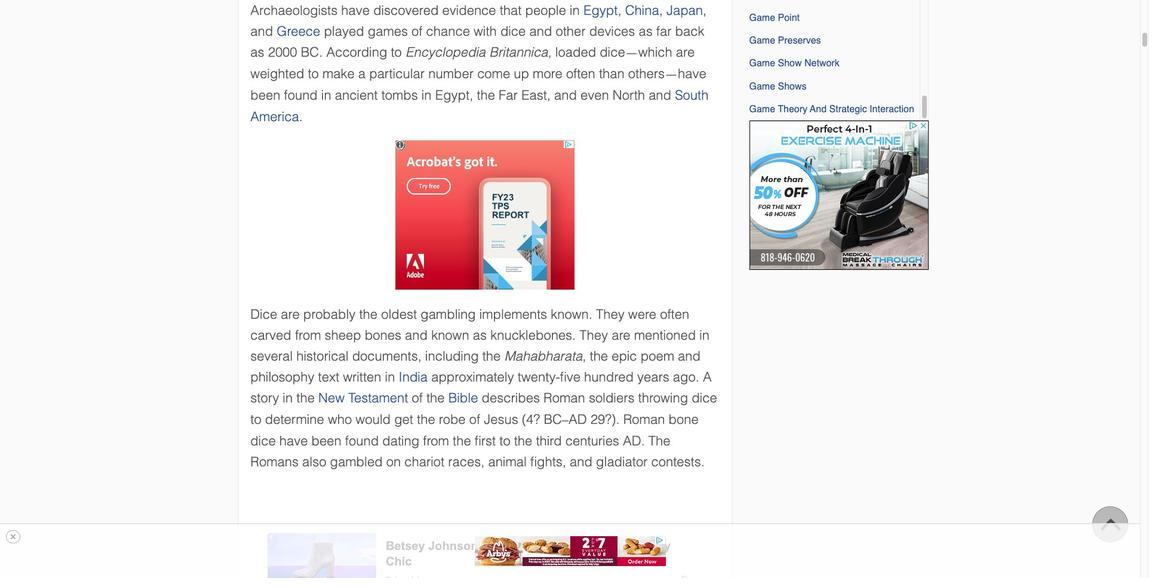 Task type: describe. For each thing, give the bounding box(es) containing it.
approximately twenty-five hundred years ago. a story in the
[[250, 370, 712, 406]]

up
[[514, 66, 529, 81]]

written
[[343, 370, 381, 385]]

often inside which are weighted to make a particular number come up more often than others
[[566, 66, 596, 81]]

from inside dice are probably the oldest gambling implements known. they were often carved from sheep bones and known as knucklebones. they are mentioned in several historical documents, including the
[[295, 328, 321, 343]]

found inside the ad 29?). roman bone dice have been found dating from the first to the third centuries ad. the romans also gambled on chariot races, animal fights, and gladiator contests.
[[345, 434, 379, 449]]

throwing
[[638, 391, 688, 406]]

south america link
[[250, 88, 709, 124]]

twenty-
[[518, 370, 560, 385]]

egypt
[[584, 3, 618, 18]]

bones
[[365, 328, 401, 343]]

preserves
[[778, 35, 821, 46]]

historical
[[296, 349, 349, 364]]

to inside the ad 29?). roman bone dice have been found dating from the first to the third centuries ad. the romans also gambled on chariot races, animal fights, and gladiator contests.
[[500, 434, 511, 449]]

, up far
[[659, 3, 663, 18]]

egypt,
[[435, 88, 473, 103]]

japan link
[[667, 3, 703, 18]]

america
[[250, 109, 299, 124]]

china link
[[625, 3, 659, 18]]

on
[[386, 455, 401, 470]]

roman inside the ad 29?). roman bone dice have been found dating from the first to the third centuries ad. the romans also gambled on chariot races, animal fights, and gladiator contests.
[[623, 412, 665, 427]]

philosophy
[[250, 370, 315, 385]]

bible
[[448, 391, 478, 406]]

would
[[356, 412, 391, 427]]

point
[[778, 13, 800, 23]]

north
[[613, 88, 645, 103]]

implements
[[479, 307, 547, 322]]

gambled
[[330, 455, 383, 470]]

game preserves
[[749, 35, 821, 46]]

and inside dice are probably the oldest gambling implements known. they were often carved from sheep bones and known as knucklebones. they are mentioned in several historical documents, including the
[[405, 328, 428, 343]]

weighted
[[250, 66, 304, 81]]

evidence
[[442, 3, 496, 18]]

the up 'approximately'
[[483, 349, 501, 364]]

centuries
[[566, 434, 619, 449]]

bc.
[[301, 45, 323, 60]]

discovered
[[373, 3, 439, 18]]

1 horizontal spatial are
[[612, 328, 631, 343]]

a
[[703, 370, 712, 385]]

ad.
[[623, 434, 645, 449]]

have inside the ad 29?). roman bone dice have been found dating from the first to the third centuries ad. the romans also gambled on chariot races, animal fights, and gladiator contests.
[[279, 434, 308, 449]]

in inside approximately twenty-five hundred years ago. a story in the
[[283, 391, 293, 406]]

new testament of the bible
[[318, 391, 478, 406]]

the inside approximately twenty-five hundred years ago. a story in the
[[296, 391, 315, 406]]

egypt link
[[584, 3, 618, 18]]

been inside have been found in ancient tombs in egypt, the far east, and even north and
[[250, 88, 280, 103]]

1 horizontal spatial have
[[341, 3, 370, 18]]

far
[[499, 88, 518, 103]]

india link
[[399, 370, 428, 385]]

greece
[[277, 24, 320, 39]]

theory
[[778, 104, 808, 115]]

hundred
[[584, 370, 634, 385]]

sheep
[[325, 328, 361, 343]]

dice inside played games of chance with dice and other devices as far back as 2000 bc. according to
[[501, 24, 526, 39]]

south
[[675, 88, 709, 103]]

fights,
[[530, 455, 566, 470]]

to inside which are weighted to make a particular number come up more often than others
[[308, 66, 319, 81]]

particular
[[369, 66, 425, 81]]

others
[[628, 66, 665, 81]]

game preserves link
[[749, 32, 821, 47]]

describes
[[482, 391, 540, 406]]

in right tombs
[[422, 88, 432, 103]]

of for the
[[412, 391, 423, 406]]

game for game preserves
[[749, 35, 775, 46]]

show
[[778, 58, 802, 69]]

archaeologists
[[250, 3, 338, 18]]

, inside , the epic poem and philosophy text written in
[[583, 349, 586, 364]]

dice for have
[[250, 434, 276, 449]]

make
[[323, 66, 355, 81]]

which
[[638, 45, 673, 60]]

far
[[656, 24, 672, 39]]

0 vertical spatial as
[[639, 24, 653, 39]]

1 vertical spatial as
[[250, 45, 264, 60]]

china
[[625, 3, 659, 18]]

the inside describes roman soldiers throwing dice to determine who would get the robe of jesus (4? bc
[[417, 412, 435, 427]]

dice for —
[[600, 45, 625, 60]]

including
[[425, 349, 479, 364]]

romans
[[250, 455, 299, 470]]

testament
[[348, 391, 408, 406]]

game shows
[[749, 81, 807, 92]]

–
[[562, 412, 569, 428]]

dice are probably the oldest gambling implements known. they were often carved from sheep bones and known as knucklebones. they are mentioned in several historical documents, including the
[[250, 307, 710, 364]]

.
[[299, 109, 303, 124]]

as inside dice are probably the oldest gambling implements known. they were often carved from sheep bones and known as knucklebones. they are mentioned in several historical documents, including the
[[473, 328, 487, 343]]

and down 'more'
[[554, 88, 577, 103]]

probably
[[303, 307, 356, 322]]

the inside have been found in ancient tombs in egypt, the far east, and even north and
[[477, 88, 495, 103]]

contests.
[[651, 455, 705, 470]]

documents,
[[352, 349, 422, 364]]

soldiers
[[589, 391, 635, 406]]

, inside encyclopedia britannica , loaded dice —
[[548, 45, 552, 60]]

races,
[[448, 455, 485, 470]]

oldest
[[381, 307, 417, 322]]

29?).
[[591, 412, 620, 427]]

×
[[10, 530, 17, 544]]

game show network
[[749, 58, 840, 69]]

the down (4?
[[514, 434, 532, 449]]

are for dice
[[281, 307, 300, 322]]

, the epic poem and philosophy text written in
[[250, 349, 701, 385]]

game theory and strategic interaction link
[[749, 100, 915, 115]]

a
[[358, 66, 366, 81]]

first
[[475, 434, 496, 449]]

, up devices
[[618, 3, 622, 18]]

archaeologists have discovered evidence that people in egypt , china , japan
[[250, 3, 703, 18]]

and inside the ad 29?). roman bone dice have been found dating from the first to the third centuries ad. the romans also gambled on chariot races, animal fights, and gladiator contests.
[[570, 455, 593, 470]]

poem
[[641, 349, 674, 364]]

than
[[599, 66, 625, 81]]

bc
[[544, 412, 562, 427]]

in up other
[[570, 3, 580, 18]]

story
[[250, 391, 279, 406]]

knucklebones.
[[491, 328, 576, 343]]

years
[[637, 370, 670, 385]]

game shows link
[[749, 77, 807, 92]]

1 vertical spatial they
[[580, 328, 608, 343]]



Task type: locate. For each thing, give the bounding box(es) containing it.
been up also
[[312, 434, 342, 449]]

are right dice
[[281, 307, 300, 322]]

have
[[341, 3, 370, 18], [678, 66, 707, 81], [279, 434, 308, 449]]

1 game from the top
[[749, 35, 775, 46]]

often down loaded
[[566, 66, 596, 81]]

they down known. on the bottom
[[580, 328, 608, 343]]

game theory and strategic interaction
[[749, 104, 915, 115]]

were
[[628, 307, 657, 322]]

are
[[676, 45, 695, 60], [281, 307, 300, 322], [612, 328, 631, 343]]

been up "america"
[[250, 88, 280, 103]]

have up south
[[678, 66, 707, 81]]

2 horizontal spatial have
[[678, 66, 707, 81]]

0 horizontal spatial from
[[295, 328, 321, 343]]

bible link
[[448, 391, 478, 406]]

game for game theory and strategic interaction
[[749, 104, 775, 115]]

approximately
[[431, 370, 514, 385]]

1 horizontal spatial as
[[473, 328, 487, 343]]

dice down that
[[501, 24, 526, 39]]

0 horizontal spatial found
[[284, 88, 318, 103]]

0 vertical spatial they
[[596, 307, 625, 322]]

, up back
[[703, 3, 707, 18]]

2 horizontal spatial as
[[639, 24, 653, 39]]

advertisement region
[[749, 121, 929, 270], [268, 534, 703, 578], [475, 536, 666, 566]]

are for which
[[676, 45, 695, 60]]

1 horizontal spatial found
[[345, 434, 379, 449]]

to up particular
[[391, 45, 402, 60]]

game down game
[[749, 35, 775, 46]]

even
[[581, 88, 609, 103]]

as right known
[[473, 328, 487, 343]]

tombs
[[382, 88, 418, 103]]

and down people
[[530, 24, 552, 39]]

encyclopedia
[[406, 45, 486, 60]]

the right the get
[[417, 412, 435, 427]]

often inside dice are probably the oldest gambling implements known. they were often carved from sheep bones and known as knucklebones. they are mentioned in several historical documents, including the
[[660, 307, 689, 322]]

of inside played games of chance with dice and other devices as far back as 2000 bc. according to
[[412, 24, 423, 39]]

south america
[[250, 88, 709, 124]]

3 game from the top
[[749, 81, 775, 92]]

,
[[618, 3, 622, 18], [659, 3, 663, 18], [703, 3, 707, 18], [548, 45, 552, 60], [583, 349, 586, 364]]

in inside dice are probably the oldest gambling implements known. they were often carved from sheep bones and known as knucklebones. they are mentioned in several historical documents, including the
[[700, 328, 710, 343]]

encyclopedia britannica , loaded dice —
[[406, 45, 638, 60]]

1 horizontal spatial been
[[312, 434, 342, 449]]

more
[[533, 66, 563, 81]]

dice
[[501, 24, 526, 39], [600, 45, 625, 60], [692, 391, 717, 406], [250, 434, 276, 449]]

to right first
[[500, 434, 511, 449]]

game
[[749, 13, 775, 23]]

network
[[805, 58, 840, 69]]

1 vertical spatial have
[[678, 66, 707, 81]]

ancient
[[335, 88, 378, 103]]

found up .
[[284, 88, 318, 103]]

0 horizontal spatial have
[[279, 434, 308, 449]]

get
[[394, 412, 413, 427]]

2 vertical spatial have
[[279, 434, 308, 449]]

mentioned
[[634, 328, 696, 343]]

they left the 'were'
[[596, 307, 625, 322]]

are inside which are weighted to make a particular number come up more often than others
[[676, 45, 695, 60]]

0 horizontal spatial are
[[281, 307, 300, 322]]

new
[[318, 391, 345, 406]]

1 vertical spatial often
[[660, 307, 689, 322]]

are down back
[[676, 45, 695, 60]]

to down the story
[[250, 412, 261, 427]]

number
[[428, 66, 474, 81]]

have been found in ancient tombs in egypt, the far east, and even north and
[[250, 66, 707, 103]]

people
[[525, 3, 566, 18]]

and up 2000
[[250, 24, 273, 39]]

come
[[477, 66, 510, 81]]

to inside played games of chance with dice and other devices as far back as 2000 bc. according to
[[391, 45, 402, 60]]

in down philosophy
[[283, 391, 293, 406]]

0 vertical spatial of
[[412, 24, 423, 39]]

and down centuries
[[570, 455, 593, 470]]

0 vertical spatial been
[[250, 88, 280, 103]]

the up bones
[[359, 307, 378, 322]]

new testament link
[[318, 391, 408, 406]]

interaction
[[870, 104, 915, 115]]

game inside 'link'
[[749, 58, 775, 69]]

jesus
[[484, 412, 518, 427]]

bone
[[669, 412, 699, 427]]

0 vertical spatial are
[[676, 45, 695, 60]]

to down bc.
[[308, 66, 319, 81]]

and inside , and
[[250, 24, 273, 39]]

1 horizontal spatial roman
[[623, 412, 665, 427]]

played
[[324, 24, 364, 39]]

(4?
[[522, 412, 540, 427]]

other
[[556, 24, 586, 39]]

to
[[391, 45, 402, 60], [308, 66, 319, 81], [250, 412, 261, 427], [500, 434, 511, 449]]

the up races,
[[453, 434, 471, 449]]

the up robe
[[427, 391, 445, 406]]

the up "determine"
[[296, 391, 315, 406]]

dice for to
[[692, 391, 717, 406]]

mahabharata
[[504, 349, 583, 364]]

0 horizontal spatial roman
[[544, 391, 585, 406]]

game for game shows
[[749, 81, 775, 92]]

ad
[[569, 412, 587, 427]]

2 horizontal spatial are
[[676, 45, 695, 60]]

found
[[284, 88, 318, 103], [345, 434, 379, 449]]

dating
[[382, 434, 419, 449]]

game for game show network
[[749, 58, 775, 69]]

and right theory
[[810, 104, 827, 115]]

1 vertical spatial found
[[345, 434, 379, 449]]

as left 2000
[[250, 45, 264, 60]]

1 horizontal spatial often
[[660, 307, 689, 322]]

also
[[302, 455, 326, 470]]

india
[[399, 370, 428, 385]]

2 game from the top
[[749, 58, 775, 69]]

epic
[[612, 349, 637, 364]]

roman inside describes roman soldiers throwing dice to determine who would get the robe of jesus (4? bc
[[544, 391, 585, 406]]

dice up romans
[[250, 434, 276, 449]]

have down "determine"
[[279, 434, 308, 449]]

— down which
[[665, 66, 678, 82]]

ad 29?). roman bone dice have been found dating from the first to the third centuries ad. the romans also gambled on chariot races, animal fights, and gladiator contests.
[[250, 412, 705, 470]]

the inside , the epic poem and philosophy text written in
[[590, 349, 608, 364]]

— up others
[[625, 45, 638, 60]]

the
[[649, 434, 671, 449]]

, up 'more'
[[548, 45, 552, 60]]

2 vertical spatial of
[[469, 412, 480, 427]]

from up historical
[[295, 328, 321, 343]]

the left far
[[477, 88, 495, 103]]

strategic
[[829, 104, 867, 115]]

according
[[326, 45, 387, 60]]

gambling
[[421, 307, 476, 322]]

have inside have been found in ancient tombs in egypt, the far east, and even north and
[[678, 66, 707, 81]]

japan
[[667, 3, 703, 18]]

and inside , the epic poem and philosophy text written in
[[678, 349, 701, 364]]

0 vertical spatial often
[[566, 66, 596, 81]]

, and
[[250, 3, 707, 39]]

describes roman soldiers throwing dice to determine who would get the robe of jesus (4? bc
[[250, 391, 717, 427]]

and inside played games of chance with dice and other devices as far back as 2000 bc. according to
[[530, 24, 552, 39]]

they
[[596, 307, 625, 322], [580, 328, 608, 343]]

dice inside the ad 29?). roman bone dice have been found dating from the first to the third centuries ad. the romans also gambled on chariot races, animal fights, and gladiator contests.
[[250, 434, 276, 449]]

2 vertical spatial are
[[612, 328, 631, 343]]

1 horizontal spatial from
[[423, 434, 449, 449]]

animal
[[488, 455, 527, 470]]

0 horizontal spatial —
[[625, 45, 638, 60]]

0 vertical spatial roman
[[544, 391, 585, 406]]

robe
[[439, 412, 466, 427]]

greece link
[[277, 24, 320, 39]]

in down documents, at the bottom of the page
[[385, 370, 395, 385]]

, up hundred
[[583, 349, 586, 364]]

third
[[536, 434, 562, 449]]

roman
[[544, 391, 585, 406], [623, 412, 665, 427]]

of
[[412, 24, 423, 39], [412, 391, 423, 406], [469, 412, 480, 427]]

2 vertical spatial as
[[473, 328, 487, 343]]

in inside , the epic poem and philosophy text written in
[[385, 370, 395, 385]]

1 horizontal spatial —
[[665, 66, 678, 82]]

have up played
[[341, 3, 370, 18]]

0 horizontal spatial been
[[250, 88, 280, 103]]

from up chariot on the bottom of the page
[[423, 434, 449, 449]]

1 vertical spatial are
[[281, 307, 300, 322]]

1 vertical spatial from
[[423, 434, 449, 449]]

from inside the ad 29?). roman bone dice have been found dating from the first to the third centuries ad. the romans also gambled on chariot races, animal fights, and gladiator contests.
[[423, 434, 449, 449]]

found inside have been found in ancient tombs in egypt, the far east, and even north and
[[284, 88, 318, 103]]

0 vertical spatial found
[[284, 88, 318, 103]]

dice inside encyclopedia britannica , loaded dice —
[[600, 45, 625, 60]]

as left far
[[639, 24, 653, 39]]

0 vertical spatial from
[[295, 328, 321, 343]]

of inside describes roman soldiers throwing dice to determine who would get the robe of jesus (4? bc
[[469, 412, 480, 427]]

game up game shows link
[[749, 58, 775, 69]]

1 vertical spatial roman
[[623, 412, 665, 427]]

0 vertical spatial —
[[625, 45, 638, 60]]

dice
[[250, 307, 277, 322]]

five
[[560, 370, 581, 385]]

0 horizontal spatial as
[[250, 45, 264, 60]]

1 vertical spatial —
[[665, 66, 678, 82]]

carved
[[250, 328, 291, 343]]

game down game shows
[[749, 104, 775, 115]]

and down oldest
[[405, 328, 428, 343]]

dice down a
[[692, 391, 717, 406]]

and up "ago."
[[678, 349, 701, 364]]

roman up –
[[544, 391, 585, 406]]

in down make on the top
[[321, 88, 331, 103]]

been inside the ad 29?). roman bone dice have been found dating from the first to the third centuries ad. the romans also gambled on chariot races, animal fights, and gladiator contests.
[[312, 434, 342, 449]]

—
[[625, 45, 638, 60], [665, 66, 678, 82]]

often up mentioned at the right of the page
[[660, 307, 689, 322]]

of down india link
[[412, 391, 423, 406]]

roman up ad. at the bottom right of page
[[623, 412, 665, 427]]

of down discovered
[[412, 24, 423, 39]]

dice down devices
[[600, 45, 625, 60]]

the up hundred
[[590, 349, 608, 364]]

game point
[[749, 13, 800, 23]]

1 vertical spatial been
[[312, 434, 342, 449]]

and down others
[[649, 88, 672, 103]]

0 horizontal spatial often
[[566, 66, 596, 81]]

game left shows
[[749, 81, 775, 92]]

4 game from the top
[[749, 104, 775, 115]]

as
[[639, 24, 653, 39], [250, 45, 264, 60], [473, 328, 487, 343]]

dice inside describes roman soldiers throwing dice to determine who would get the robe of jesus (4? bc
[[692, 391, 717, 406]]

0 vertical spatial have
[[341, 3, 370, 18]]

known.
[[551, 307, 593, 322]]

found up gambled
[[345, 434, 379, 449]]

determine
[[265, 412, 324, 427]]

to inside describes roman soldiers throwing dice to determine who would get the robe of jesus (4? bc
[[250, 412, 261, 427]]

of right robe
[[469, 412, 480, 427]]

in right mentioned at the right of the page
[[700, 328, 710, 343]]

chariot
[[405, 455, 445, 470]]

, inside , and
[[703, 3, 707, 18]]

east,
[[522, 88, 551, 103]]

1 vertical spatial of
[[412, 391, 423, 406]]

and
[[250, 24, 273, 39], [530, 24, 552, 39], [554, 88, 577, 103], [649, 88, 672, 103], [810, 104, 827, 115], [405, 328, 428, 343], [678, 349, 701, 364], [570, 455, 593, 470]]

are up epic
[[612, 328, 631, 343]]

text
[[318, 370, 339, 385]]

often
[[566, 66, 596, 81], [660, 307, 689, 322]]

of for chance
[[412, 24, 423, 39]]



Task type: vqa. For each thing, say whether or not it's contained in the screenshot.
"Strategic"
yes



